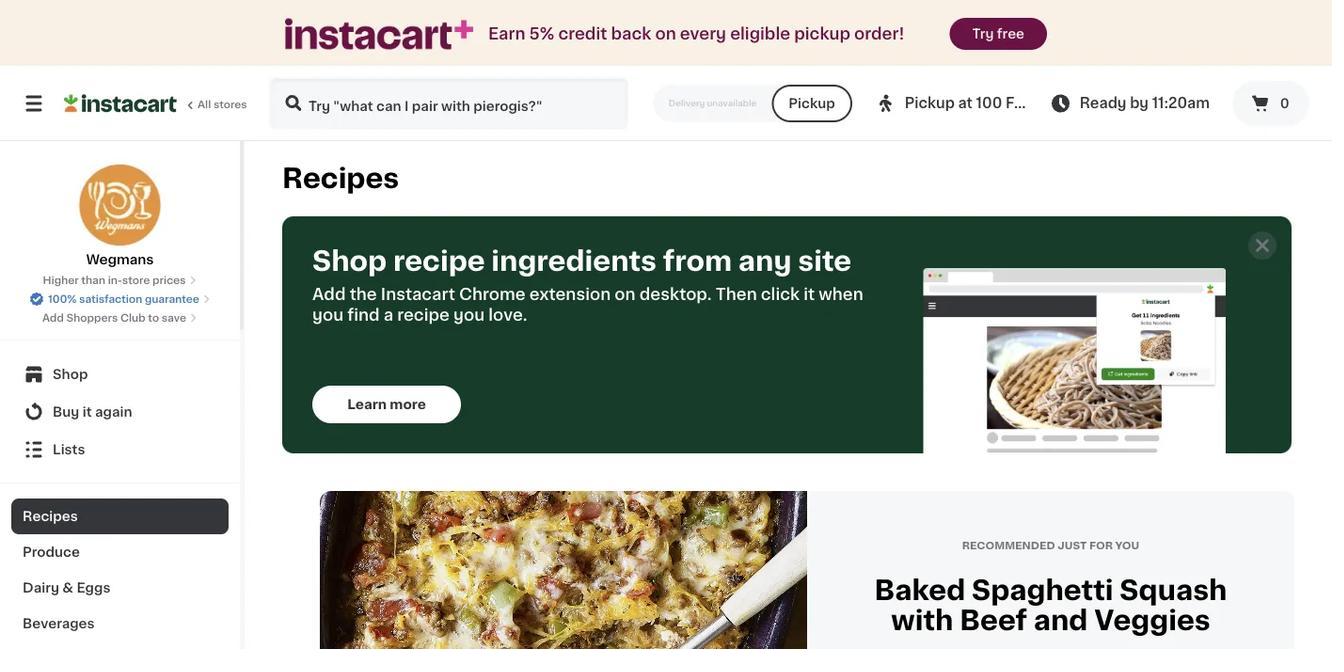 Task type: locate. For each thing, give the bounding box(es) containing it.
pickup inside popup button
[[905, 96, 955, 110]]

1 vertical spatial shop
[[53, 368, 88, 381]]

on right back
[[655, 26, 676, 42]]

instacart
[[381, 287, 455, 303]]

5%
[[529, 26, 555, 42]]

just
[[1058, 541, 1087, 551]]

it right buy
[[83, 406, 92, 419]]

recommended just for you
[[962, 541, 1140, 551]]

you
[[312, 307, 344, 323], [454, 307, 485, 323]]

add the instacart chrome extension on desktop. then click it when you find a recipe you love.
[[312, 287, 864, 323]]

pickup left at
[[905, 96, 955, 110]]

all stores
[[198, 99, 247, 110]]

None search field
[[269, 77, 629, 130]]

add for add shoppers club to save
[[42, 313, 64, 323]]

1 horizontal spatial on
[[655, 26, 676, 42]]

0 horizontal spatial it
[[83, 406, 92, 419]]

pickup
[[794, 26, 851, 42]]

100
[[976, 96, 1002, 110]]

0 horizontal spatial pickup
[[789, 97, 835, 110]]

0 vertical spatial recipe
[[393, 248, 485, 275]]

shoppers
[[66, 313, 118, 323]]

shop up the
[[312, 248, 387, 275]]

chrome
[[459, 287, 526, 303]]

pickup inside button
[[789, 97, 835, 110]]

1 horizontal spatial shop
[[312, 248, 387, 275]]

ready
[[1080, 96, 1127, 110]]

than
[[81, 275, 105, 286]]

baked spaghetti squash with beef and veggies
[[875, 577, 1228, 634]]

100% satisfaction guarantee
[[48, 294, 199, 304]]

service type group
[[654, 85, 852, 122]]

wegmans link
[[79, 164, 161, 269]]

recipes
[[282, 165, 399, 192], [23, 510, 78, 523]]

credit
[[558, 26, 607, 42]]

a
[[384, 307, 393, 323]]

lists link
[[11, 431, 229, 469]]

Search field
[[271, 79, 627, 128]]

view
[[1046, 96, 1081, 110]]

it
[[804, 287, 815, 303], [83, 406, 92, 419]]

you down chrome
[[454, 307, 485, 323]]

dairy & eggs link
[[11, 570, 229, 606]]

by
[[1130, 96, 1149, 110]]

try free
[[973, 27, 1025, 40]]

pickup down pickup on the top
[[789, 97, 835, 110]]

0 horizontal spatial add
[[42, 313, 64, 323]]

pickup at 100 farm view
[[905, 96, 1081, 110]]

recipe up instacart
[[393, 248, 485, 275]]

dairy
[[23, 582, 59, 595]]

love.
[[489, 307, 528, 323]]

&
[[62, 582, 73, 595]]

0 horizontal spatial you
[[312, 307, 344, 323]]

1 horizontal spatial it
[[804, 287, 815, 303]]

try
[[973, 27, 994, 40]]

beef
[[960, 607, 1028, 634]]

0 horizontal spatial on
[[615, 287, 636, 303]]

shop up buy
[[53, 368, 88, 381]]

for
[[1090, 541, 1113, 551]]

0 vertical spatial add
[[312, 287, 346, 303]]

1 vertical spatial on
[[615, 287, 636, 303]]

shop
[[312, 248, 387, 275], [53, 368, 88, 381]]

add for add the instacart chrome extension on desktop. then click it when you find a recipe you love.
[[312, 287, 346, 303]]

to
[[148, 313, 159, 323]]

0 horizontal spatial shop
[[53, 368, 88, 381]]

shop for shop recipe ingredients from any site
[[312, 248, 387, 275]]

higher than in-store prices link
[[43, 273, 197, 288]]

add
[[312, 287, 346, 303], [42, 313, 64, 323]]

1 you from the left
[[312, 307, 344, 323]]

add inside add the instacart chrome extension on desktop. then click it when you find a recipe you love.
[[312, 287, 346, 303]]

buy it again link
[[11, 393, 229, 431]]

1 horizontal spatial recipes
[[282, 165, 399, 192]]

again
[[95, 406, 132, 419]]

squash
[[1120, 577, 1228, 604]]

recipe down instacart
[[397, 307, 450, 323]]

on left desktop.
[[615, 287, 636, 303]]

store
[[122, 275, 150, 286]]

100% satisfaction guarantee button
[[29, 288, 211, 307]]

extension banner image
[[924, 268, 1227, 454]]

add down 100%
[[42, 313, 64, 323]]

0 horizontal spatial recipes
[[23, 510, 78, 523]]

more
[[390, 398, 426, 411]]

2 you from the left
[[454, 307, 485, 323]]

produce link
[[11, 535, 229, 570]]

1 vertical spatial recipe
[[397, 307, 450, 323]]

it right the click
[[804, 287, 815, 303]]

recipe
[[393, 248, 485, 275], [397, 307, 450, 323]]

0 vertical spatial shop
[[312, 248, 387, 275]]

0 vertical spatial on
[[655, 26, 676, 42]]

0 vertical spatial it
[[804, 287, 815, 303]]

pickup
[[905, 96, 955, 110], [789, 97, 835, 110]]

1 horizontal spatial you
[[454, 307, 485, 323]]

eggs
[[77, 582, 111, 595]]

1 vertical spatial it
[[83, 406, 92, 419]]

1 vertical spatial recipes
[[23, 510, 78, 523]]

beverages
[[23, 617, 95, 630]]

1 vertical spatial add
[[42, 313, 64, 323]]

shop for shop
[[53, 368, 88, 381]]

0 button
[[1233, 81, 1310, 126]]

wegmans logo image
[[79, 164, 161, 247]]

1 horizontal spatial add
[[312, 287, 346, 303]]

pickup for pickup
[[789, 97, 835, 110]]

add left the
[[312, 287, 346, 303]]

all stores link
[[64, 77, 248, 130]]

you left find
[[312, 307, 344, 323]]

in-
[[108, 275, 122, 286]]

1 horizontal spatial pickup
[[905, 96, 955, 110]]

on
[[655, 26, 676, 42], [615, 287, 636, 303]]

ready by 11:20am
[[1080, 96, 1210, 110]]

shop link
[[11, 356, 229, 393]]



Task type: describe. For each thing, give the bounding box(es) containing it.
lists
[[53, 443, 85, 456]]

satisfaction
[[79, 294, 142, 304]]

learn more
[[347, 398, 426, 411]]

recipe inside add the instacart chrome extension on desktop. then click it when you find a recipe you love.
[[397, 307, 450, 323]]

buy it again
[[53, 406, 132, 419]]

higher than in-store prices
[[43, 275, 186, 286]]

from
[[663, 248, 732, 275]]

free
[[997, 27, 1025, 40]]

when
[[819, 287, 864, 303]]

dairy & eggs
[[23, 582, 111, 595]]

ready by 11:20am link
[[1050, 92, 1210, 115]]

on inside add the instacart chrome extension on desktop. then click it when you find a recipe you love.
[[615, 287, 636, 303]]

baked
[[875, 577, 966, 604]]

with
[[891, 607, 954, 634]]

pickup for pickup at 100 farm view
[[905, 96, 955, 110]]

order!
[[855, 26, 905, 42]]

then
[[716, 287, 757, 303]]

click
[[761, 287, 800, 303]]

prices
[[152, 275, 186, 286]]

extension
[[529, 287, 611, 303]]

earn 5% credit back on every eligible pickup order!
[[488, 26, 905, 42]]

guarantee
[[145, 294, 199, 304]]

11:20am
[[1152, 96, 1210, 110]]

at
[[958, 96, 973, 110]]

farm
[[1006, 96, 1043, 110]]

recipes link
[[11, 499, 229, 535]]

beverages link
[[11, 606, 229, 642]]

all
[[198, 99, 211, 110]]

wegmans
[[86, 253, 154, 266]]

pickup at 100 farm view button
[[875, 77, 1081, 130]]

it inside buy it again link
[[83, 406, 92, 419]]

veggies
[[1095, 607, 1211, 634]]

ingredients
[[492, 248, 657, 275]]

higher
[[43, 275, 79, 286]]

you
[[1116, 541, 1140, 551]]

and
[[1034, 607, 1088, 634]]

pickup button
[[772, 85, 852, 122]]

add shoppers club to save
[[42, 313, 186, 323]]

0
[[1280, 97, 1290, 110]]

find
[[347, 307, 380, 323]]

shop recipe ingredients from any site
[[312, 248, 852, 275]]

learn more button
[[312, 386, 461, 423]]

the
[[350, 287, 377, 303]]

it inside add the instacart chrome extension on desktop. then click it when you find a recipe you love.
[[804, 287, 815, 303]]

eligible
[[730, 26, 791, 42]]

learn
[[347, 398, 387, 411]]

stores
[[214, 99, 247, 110]]

recommended
[[962, 541, 1056, 551]]

back
[[611, 26, 652, 42]]

0 vertical spatial recipes
[[282, 165, 399, 192]]

site
[[798, 248, 852, 275]]

add shoppers club to save link
[[42, 311, 198, 326]]

any
[[739, 248, 792, 275]]

produce
[[23, 546, 80, 559]]

express icon image
[[285, 18, 473, 49]]

desktop.
[[640, 287, 712, 303]]

instacart logo image
[[64, 92, 177, 115]]

earn
[[488, 26, 526, 42]]

every
[[680, 26, 727, 42]]

club
[[120, 313, 146, 323]]

buy
[[53, 406, 79, 419]]

spaghetti
[[972, 577, 1114, 604]]

100%
[[48, 294, 77, 304]]

save
[[162, 313, 186, 323]]



Task type: vqa. For each thing, say whether or not it's contained in the screenshot.
CARD
no



